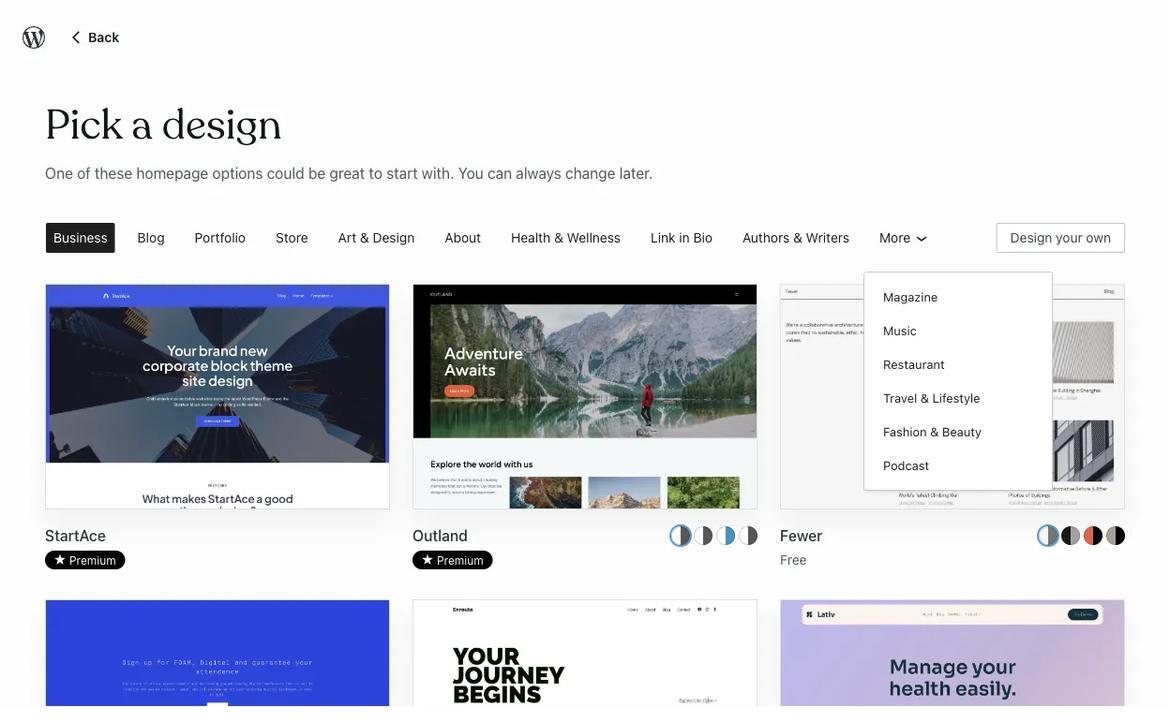 Task type: locate. For each thing, give the bounding box(es) containing it.
back
[[88, 30, 119, 45]]

& left writers
[[793, 230, 803, 245]]

fashion & beauty
[[883, 425, 982, 439]]

0 horizontal spatial premium
[[69, 554, 116, 567]]

& right health
[[554, 230, 563, 245]]

foam image
[[46, 601, 389, 708]]

& left the beauty
[[930, 425, 939, 439]]

& inside 'button'
[[930, 425, 939, 439]]

premium button down outland
[[413, 551, 493, 570]]

music button
[[872, 314, 1045, 348]]

&
[[360, 230, 369, 245], [554, 230, 563, 245], [793, 230, 803, 245], [921, 391, 929, 405], [930, 425, 939, 439]]

& right travel
[[921, 391, 929, 405]]

group
[[872, 280, 1045, 483]]

premium button
[[45, 551, 125, 570], [413, 551, 493, 570]]

enroute image
[[413, 601, 757, 708]]

1 horizontal spatial premium
[[437, 554, 484, 567]]

& inside button
[[360, 230, 369, 245]]

restaurant button
[[872, 348, 1045, 382]]

design
[[373, 230, 415, 245], [1010, 230, 1052, 245]]

design right art
[[373, 230, 415, 245]]

premium down startace
[[69, 554, 116, 567]]

health & wellness
[[511, 230, 621, 245]]

own
[[1086, 230, 1111, 245]]

homepage
[[136, 164, 208, 182]]

0 horizontal spatial design
[[373, 230, 415, 245]]

startace image
[[46, 285, 389, 708]]

pick
[[45, 99, 122, 152]]

one
[[45, 164, 73, 182]]

bio
[[693, 230, 713, 245]]

options
[[212, 164, 263, 182]]

store
[[276, 230, 308, 245]]

writers
[[806, 230, 850, 245]]

with.
[[422, 164, 454, 182]]

& inside button
[[921, 391, 929, 405]]

1 horizontal spatial premium button
[[413, 551, 493, 570]]

link in bio button
[[636, 215, 728, 260]]

magazine
[[883, 290, 938, 304]]

free
[[780, 553, 807, 568]]

travel & lifestyle
[[883, 391, 980, 405]]

lifestyle
[[933, 391, 980, 405]]

to
[[369, 164, 383, 182]]

can
[[487, 164, 512, 182]]

authors & writers
[[743, 230, 850, 245]]

blog button
[[122, 215, 180, 260]]

travel & lifestyle button
[[872, 382, 1045, 415]]

a design
[[132, 99, 282, 152]]

design your own
[[1010, 230, 1111, 245]]

art & design
[[338, 230, 415, 245]]

music
[[883, 324, 917, 338]]

more
[[880, 230, 911, 245]]

about button
[[430, 215, 496, 260]]

podcast
[[883, 459, 929, 473]]

lativ image
[[781, 601, 1124, 708]]

be
[[308, 164, 326, 182]]

premium
[[69, 554, 116, 567], [437, 554, 484, 567]]

& right art
[[360, 230, 369, 245]]

store button
[[261, 215, 323, 260]]

your
[[1056, 230, 1083, 245]]

1 horizontal spatial design
[[1010, 230, 1052, 245]]

0 horizontal spatial premium button
[[45, 551, 125, 570]]

design left the your
[[1010, 230, 1052, 245]]

fashion
[[883, 425, 927, 439]]

wellness
[[567, 230, 621, 245]]

beauty
[[942, 425, 982, 439]]

fewer image
[[781, 285, 1124, 603]]

2 design from the left
[[1010, 230, 1052, 245]]

health
[[511, 230, 551, 245]]

& for lifestyle
[[921, 391, 929, 405]]

fewer
[[780, 527, 823, 545]]

premium down outland
[[437, 554, 484, 567]]

2 premium button from the left
[[413, 551, 493, 570]]

about
[[445, 230, 481, 245]]

more button
[[865, 215, 948, 260]]

premium button down startace
[[45, 551, 125, 570]]

1 design from the left
[[373, 230, 415, 245]]

design inside button
[[1010, 230, 1052, 245]]



Task type: describe. For each thing, give the bounding box(es) containing it.
authors
[[743, 230, 790, 245]]

magazine button
[[872, 280, 1045, 314]]

restaurant
[[883, 357, 945, 372]]

design your own button
[[996, 223, 1125, 253]]

outland
[[413, 527, 468, 545]]

could
[[267, 164, 304, 182]]

link
[[651, 230, 676, 245]]

back button
[[68, 25, 119, 48]]

art
[[338, 230, 356, 245]]

travel
[[883, 391, 917, 405]]

& for wellness
[[554, 230, 563, 245]]

1 premium from the left
[[69, 554, 116, 567]]

& for writers
[[793, 230, 803, 245]]

fashion & beauty button
[[872, 415, 1045, 449]]

group containing magazine
[[872, 280, 1045, 483]]

& for beauty
[[930, 425, 939, 439]]

startace
[[45, 527, 106, 545]]

2 premium from the left
[[437, 554, 484, 567]]

link in bio
[[651, 230, 713, 245]]

these
[[95, 164, 132, 182]]

of
[[77, 164, 91, 182]]

1 premium button from the left
[[45, 551, 125, 570]]

always
[[516, 164, 561, 182]]

you
[[458, 164, 484, 182]]

great
[[329, 164, 365, 182]]

portfolio button
[[180, 215, 261, 260]]

one of these homepage options could be great to start with. you can always change later.
[[45, 164, 653, 182]]

business
[[53, 230, 107, 245]]

business button
[[38, 215, 122, 260]]

change later.
[[565, 164, 653, 182]]

outland image
[[413, 285, 757, 708]]

art & design button
[[323, 215, 430, 260]]

in
[[679, 230, 690, 245]]

authors & writers button
[[728, 215, 865, 260]]

start
[[386, 164, 418, 182]]

podcast button
[[872, 449, 1045, 483]]

health & wellness button
[[496, 215, 636, 260]]

design inside button
[[373, 230, 415, 245]]

blog
[[137, 230, 165, 245]]

portfolio
[[195, 230, 246, 245]]

& for design
[[360, 230, 369, 245]]

pick a design
[[45, 99, 282, 152]]



Task type: vqa. For each thing, say whether or not it's contained in the screenshot.
Pages
no



